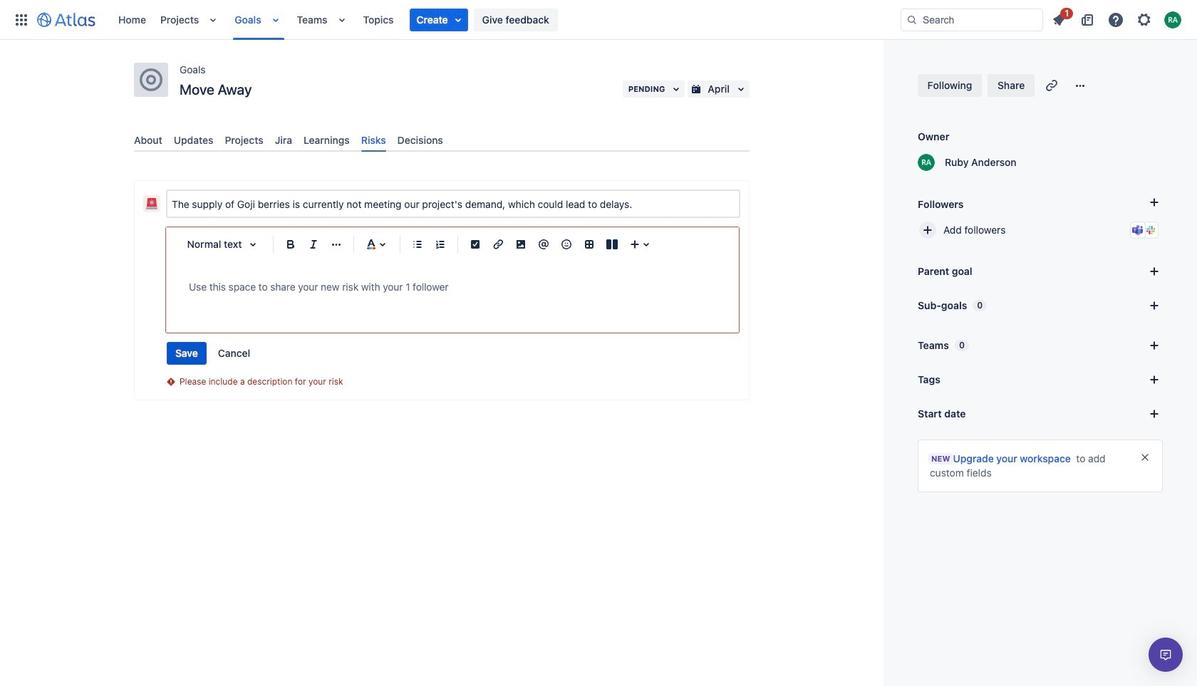 Task type: locate. For each thing, give the bounding box(es) containing it.
help image
[[1108, 11, 1125, 28]]

add team image
[[1146, 337, 1164, 354]]

group
[[167, 342, 259, 365]]

list
[[111, 0, 901, 40], [1047, 5, 1189, 31]]

more formatting image
[[328, 236, 345, 253]]

tab list
[[128, 128, 756, 152]]

banner
[[0, 0, 1198, 40]]

emoji : image
[[558, 236, 575, 253]]

table ⇧⌥t image
[[581, 236, 598, 253]]

more icon image
[[1072, 77, 1090, 94]]

numbered list ⌘⇧7 image
[[432, 236, 449, 253]]

slack logo showing nan channels are connected to this goal image
[[1146, 225, 1157, 236]]

list formating group
[[406, 233, 452, 256]]

switch to... image
[[13, 11, 30, 28]]

italic ⌘i image
[[305, 236, 322, 253]]

layouts image
[[604, 236, 621, 253]]

error image
[[165, 377, 177, 388]]

text formatting group
[[279, 233, 348, 256]]

close banner image
[[1140, 452, 1151, 463]]

None search field
[[901, 8, 1044, 31]]

0 horizontal spatial list item
[[410, 8, 468, 31]]

risk icon image
[[146, 198, 158, 210]]

Main content area, start typing to enter text. text field
[[189, 279, 717, 296]]

list item
[[1047, 5, 1074, 31], [410, 8, 468, 31]]

goal icon image
[[140, 68, 163, 91]]



Task type: vqa. For each thing, say whether or not it's contained in the screenshot.
are
no



Task type: describe. For each thing, give the bounding box(es) containing it.
link ⌘k image
[[490, 236, 507, 253]]

add follower image
[[920, 222, 937, 239]]

add tag image
[[1146, 371, 1164, 389]]

action item [] image
[[467, 236, 484, 253]]

top element
[[9, 0, 901, 40]]

add image, video, or file image
[[513, 236, 530, 253]]

search image
[[907, 14, 918, 25]]

notifications image
[[1051, 11, 1068, 28]]

0 horizontal spatial list
[[111, 0, 901, 40]]

What's the summary of your risk? text field
[[168, 191, 739, 217]]

bold ⌘b image
[[282, 236, 299, 253]]

set start date image
[[1146, 406, 1164, 423]]

1 horizontal spatial list
[[1047, 5, 1189, 31]]

add a follower image
[[1146, 194, 1164, 211]]

bullet list ⌘⇧8 image
[[409, 236, 426, 253]]

mention @ image
[[535, 236, 553, 253]]

settings image
[[1137, 11, 1154, 28]]

list item inside list
[[410, 8, 468, 31]]

open intercom messenger image
[[1158, 647, 1175, 664]]

Search field
[[901, 8, 1044, 31]]

1 horizontal spatial list item
[[1047, 5, 1074, 31]]

msteams logo showing  channels are connected to this goal image
[[1133, 225, 1144, 236]]

account image
[[1165, 11, 1182, 28]]



